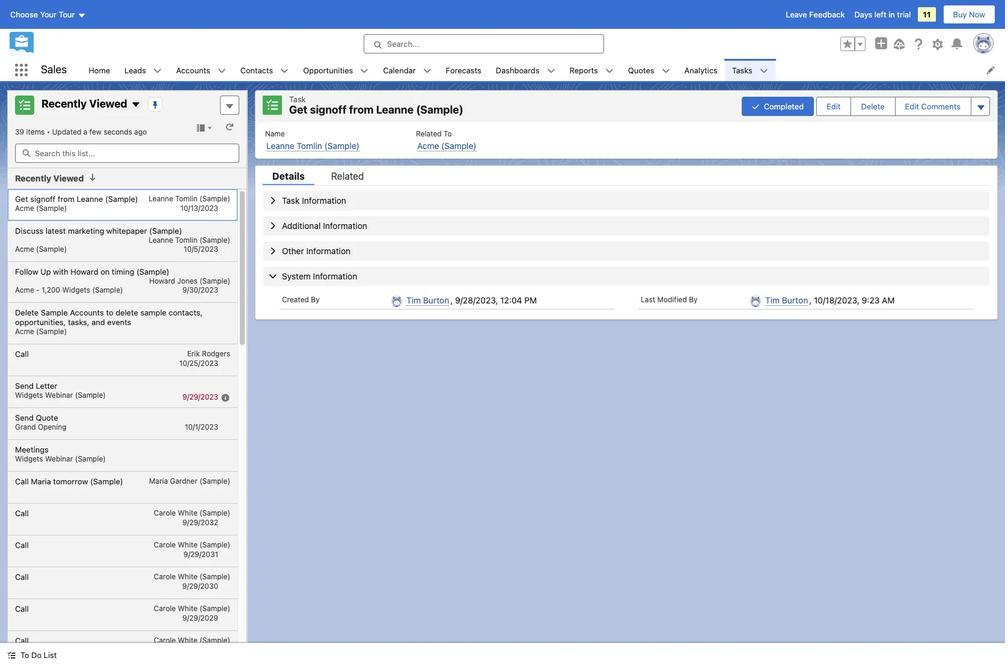 Task type: vqa. For each thing, say whether or not it's contained in the screenshot.


Task type: locate. For each thing, give the bounding box(es) containing it.
delete right edit button on the right
[[862, 102, 885, 111]]

to left do
[[20, 651, 29, 661]]

(sample) inside meetings widgets webinar (sample)
[[75, 455, 106, 464]]

text default image for accounts
[[218, 67, 226, 75]]

carole white (sample) down 9/29/2029
[[154, 636, 230, 645]]

related
[[416, 129, 442, 138], [331, 171, 364, 181]]

1 vertical spatial group
[[742, 96, 991, 117]]

tomlin up details
[[297, 140, 322, 151]]

tomlin down the 10/13/2023
[[175, 236, 198, 245]]

1 horizontal spatial ,
[[810, 295, 812, 305]]

1 by from the left
[[311, 295, 320, 304]]

to up acme (sample) link
[[444, 129, 452, 138]]

send for send letter
[[15, 381, 34, 391]]

0 horizontal spatial viewed
[[53, 173, 84, 183]]

1 webinar from the top
[[45, 391, 73, 400]]

Search Recently Viewed list view. search field
[[15, 144, 239, 163]]

accounts list item
[[169, 59, 233, 81]]

tim burton link left 10/18/2023,
[[766, 295, 809, 306]]

do
[[31, 651, 42, 661]]

white for 9/29/2029
[[178, 604, 198, 613]]

am
[[883, 295, 896, 305]]

home
[[89, 65, 110, 75]]

text default image right calendar
[[423, 67, 432, 75]]

carole white (sample) up 9/29/2032
[[154, 509, 230, 518]]

3 call from the top
[[15, 509, 29, 518]]

1 horizontal spatial edit
[[906, 102, 920, 111]]

1 horizontal spatial from
[[349, 103, 374, 116]]

0 vertical spatial tomlin
[[297, 140, 322, 151]]

call for 9/29/2029
[[15, 604, 29, 614]]

1 vertical spatial to
[[20, 651, 29, 661]]

sample
[[41, 308, 68, 317]]

other information button
[[264, 242, 990, 261]]

text default image inside tasks list item
[[760, 67, 769, 75]]

get up name leanne tomlin (sample) on the left of the page
[[289, 103, 308, 116]]

carole white (sample) for 9/29/2032
[[154, 509, 230, 518]]

white
[[178, 509, 198, 518], [178, 541, 198, 550], [178, 572, 198, 581], [178, 604, 198, 613], [178, 636, 198, 645]]

tomlin up the 10/13/2023
[[175, 194, 198, 203]]

1 vertical spatial get
[[15, 194, 28, 204]]

list
[[81, 59, 1006, 81], [256, 122, 998, 159]]

call for 9/29/2031
[[15, 541, 29, 550]]

4 carole white (sample) from the top
[[154, 604, 230, 613]]

leave feedback link
[[787, 10, 846, 19]]

1 horizontal spatial delete
[[862, 102, 885, 111]]

calendar list item
[[376, 59, 439, 81]]

1 vertical spatial signoff
[[30, 194, 56, 204]]

from
[[349, 103, 374, 116], [58, 194, 75, 204]]

information down additional information
[[307, 246, 351, 256]]

edit comments
[[906, 102, 961, 111]]

text default image right tasks at right top
[[760, 67, 769, 75]]

seconds
[[104, 128, 132, 137]]

0 horizontal spatial signoff
[[30, 194, 56, 204]]

9:23
[[862, 295, 880, 305]]

acme - 1,200 widgets (sample)
[[15, 285, 123, 294]]

text default image for dashboards
[[547, 67, 556, 75]]

1 edit from the left
[[827, 102, 841, 111]]

1 horizontal spatial viewed
[[89, 98, 127, 110]]

0 horizontal spatial tim
[[407, 295, 421, 305]]

leave
[[787, 10, 808, 19]]

system information button
[[264, 267, 990, 286]]

white up 9/29/2031
[[178, 541, 198, 550]]

get signoff from leanne (sample)
[[15, 194, 138, 204]]

by right 'modified'
[[690, 295, 698, 304]]

0 horizontal spatial by
[[311, 295, 320, 304]]

text default image right quotes
[[662, 67, 671, 75]]

1 vertical spatial widgets
[[15, 391, 43, 400]]

3 carole from the top
[[154, 572, 176, 581]]

carole white (sample) for 9/29/2031
[[154, 541, 230, 550]]

left
[[875, 10, 887, 19]]

related up task information
[[331, 171, 364, 181]]

text default image inside leads list item
[[153, 67, 162, 75]]

text default image left do
[[7, 652, 16, 660]]

9/29/2023
[[183, 393, 218, 402]]

text default image inside "calendar" list item
[[423, 67, 432, 75]]

to
[[444, 129, 452, 138], [20, 651, 29, 661]]

1 white from the top
[[178, 509, 198, 518]]

acme for get signoff from leanne (sample)
[[15, 204, 34, 213]]

dashboards link
[[489, 59, 547, 81]]

text default image inside dashboards 'list item'
[[547, 67, 556, 75]]

created by
[[282, 295, 320, 304]]

accounts left to
[[70, 308, 104, 317]]

get inside task get signoff from leanne (sample)
[[289, 103, 308, 116]]

carole white (sample) up 9/29/2031
[[154, 541, 230, 550]]

widgets up the send quote at the left of page
[[15, 391, 43, 400]]

items
[[26, 128, 45, 137]]

choose
[[10, 10, 38, 19]]

5 call from the top
[[15, 572, 29, 582]]

1 call from the top
[[15, 349, 29, 359]]

text default image left calendar
[[361, 67, 369, 75]]

contacts link
[[233, 59, 281, 81]]

1 horizontal spatial tim burton
[[766, 295, 809, 305]]

white up 9/29/2032
[[178, 509, 198, 518]]

text default image inside to do list button
[[7, 652, 16, 660]]

2 edit from the left
[[906, 102, 920, 111]]

, for , 10/18/2023, 9:23 am
[[810, 295, 812, 305]]

tim burton link
[[407, 295, 450, 306], [766, 295, 809, 306]]

delete for delete sample accounts to delete sample contacts, opportunities, tasks, and events acme (sample)
[[15, 308, 39, 317]]

1 horizontal spatial tim burton link
[[766, 295, 809, 306]]

1 horizontal spatial text default image
[[547, 67, 556, 75]]

7 call from the top
[[15, 636, 29, 646]]

text default image for calendar
[[423, 67, 432, 75]]

1 send from the top
[[15, 381, 34, 391]]

maria left tomorrow
[[31, 477, 51, 486]]

recently up updated
[[42, 98, 87, 110]]

related inside related to acme (sample)
[[416, 129, 442, 138]]

1 horizontal spatial to
[[444, 129, 452, 138]]

recently viewed up a at top left
[[42, 98, 127, 110]]

0 vertical spatial get
[[289, 103, 308, 116]]

9/29/2029
[[183, 614, 218, 623]]

leanne down the name
[[267, 140, 295, 151]]

3 carole white (sample) from the top
[[154, 572, 230, 581]]

0 horizontal spatial edit
[[827, 102, 841, 111]]

send letter
[[15, 381, 57, 391]]

0 horizontal spatial burton
[[423, 295, 450, 305]]

1 horizontal spatial tim
[[766, 295, 780, 305]]

accounts inside delete sample accounts to delete sample contacts, opportunities, tasks, and events acme (sample)
[[70, 308, 104, 317]]

6 call from the top
[[15, 604, 29, 614]]

1 vertical spatial recently
[[15, 173, 51, 183]]

0 vertical spatial signoff
[[310, 103, 347, 116]]

1 vertical spatial list
[[256, 122, 998, 159]]

None search field
[[15, 144, 239, 163]]

to inside button
[[20, 651, 29, 661]]

recently viewed up get signoff from leanne (sample)
[[15, 173, 84, 183]]

10/5/2023
[[184, 245, 218, 254]]

1 vertical spatial delete
[[15, 308, 39, 317]]

acme (sample) for get signoff from leanne (sample)
[[15, 204, 67, 213]]

days left in trial
[[855, 10, 912, 19]]

information inside dropdown button
[[323, 220, 368, 231]]

12:04
[[501, 295, 523, 305]]

(sample)
[[416, 103, 464, 116], [325, 140, 360, 151], [442, 140, 477, 151], [105, 194, 138, 204], [200, 194, 230, 203], [36, 204, 67, 213], [149, 226, 182, 236], [200, 236, 230, 245], [36, 245, 67, 254], [137, 267, 169, 276], [200, 276, 230, 285], [92, 285, 123, 294], [36, 327, 67, 336], [75, 391, 106, 400], [75, 455, 106, 464], [90, 477, 123, 486], [200, 477, 230, 486], [200, 509, 230, 518], [200, 541, 230, 550], [200, 572, 230, 581], [200, 604, 230, 613], [200, 636, 230, 645]]

opportunities
[[303, 65, 353, 75]]

to inside related to acme (sample)
[[444, 129, 452, 138]]

text default image for tasks
[[760, 67, 769, 75]]

1,200
[[42, 285, 60, 294]]

tim burton for , 10/18/2023, 9:23 am
[[766, 295, 809, 305]]

text default image inside contacts list item
[[281, 67, 289, 75]]

tasks link
[[725, 59, 760, 81]]

send left letter
[[15, 381, 34, 391]]

list containing home
[[81, 59, 1006, 81]]

edit inside edit button
[[827, 102, 841, 111]]

1 vertical spatial recently viewed
[[15, 173, 84, 183]]

text default image inside 'reports' 'list item'
[[606, 67, 614, 75]]

text default image right leads at top
[[153, 67, 162, 75]]

leads list item
[[117, 59, 169, 81]]

4 carole from the top
[[154, 604, 176, 613]]

howard
[[70, 267, 98, 276], [149, 276, 175, 285]]

tim burton for , 9/28/2023, 12:04 pm
[[407, 295, 450, 305]]

0 horizontal spatial maria
[[31, 477, 51, 486]]

1 vertical spatial acme (sample)
[[15, 245, 67, 254]]

5 carole white (sample) from the top
[[154, 636, 230, 645]]

tim burton link for , 10/18/2023, 9:23 am
[[766, 295, 809, 306]]

get inside the select an item from this list to open it. list box
[[15, 194, 28, 204]]

tomorrow
[[53, 477, 88, 486]]

related inside related link
[[331, 171, 364, 181]]

1 tim burton from the left
[[407, 295, 450, 305]]

1 horizontal spatial related
[[416, 129, 442, 138]]

search...
[[387, 39, 420, 49]]

accounts inside accounts link
[[176, 65, 210, 75]]

leanne right whitepaper
[[149, 236, 173, 245]]

-
[[36, 285, 40, 294]]

contacts list item
[[233, 59, 296, 81]]

2 tim burton from the left
[[766, 295, 809, 305]]

few
[[90, 128, 102, 137]]

, left 10/18/2023,
[[810, 295, 812, 305]]

0 vertical spatial list
[[81, 59, 1006, 81]]

viewed
[[89, 98, 127, 110], [53, 173, 84, 183]]

task
[[289, 94, 306, 104], [282, 195, 300, 205]]

edit inside edit comments button
[[906, 102, 920, 111]]

edit for edit
[[827, 102, 841, 111]]

acme (sample)
[[15, 204, 67, 213], [15, 245, 67, 254]]

2 vertical spatial tomlin
[[175, 236, 198, 245]]

related up acme (sample) link
[[416, 129, 442, 138]]

tasks
[[733, 65, 753, 75]]

acme (sample) link
[[418, 140, 477, 151]]

0 vertical spatial widgets
[[62, 285, 90, 294]]

1 vertical spatial from
[[58, 194, 75, 204]]

1 , from the left
[[451, 295, 453, 305]]

choose your tour button
[[10, 5, 86, 24]]

days
[[855, 10, 873, 19]]

1 vertical spatial send
[[15, 413, 34, 423]]

0 horizontal spatial from
[[58, 194, 75, 204]]

0 vertical spatial webinar
[[45, 391, 73, 400]]

text default image right reports at the right top of page
[[606, 67, 614, 75]]

0 vertical spatial from
[[349, 103, 374, 116]]

tim burton left 9/28/2023,
[[407, 295, 450, 305]]

quote
[[36, 413, 58, 423]]

widgets down "grand"
[[15, 455, 43, 464]]

system information
[[282, 271, 358, 281]]

text default image for contacts
[[281, 67, 289, 75]]

viewed up get signoff from leanne (sample)
[[53, 173, 84, 183]]

4 white from the top
[[178, 604, 198, 613]]

delete down -
[[15, 308, 39, 317]]

2 carole from the top
[[154, 541, 176, 550]]

dashboards list item
[[489, 59, 563, 81]]

text default image up the ago
[[131, 100, 141, 110]]

jones
[[177, 276, 198, 285]]

delete inside button
[[862, 102, 885, 111]]

tomlin inside the discuss latest marketing whitepaper (sample) leanne tomlin (sample)
[[175, 236, 198, 245]]

4 call from the top
[[15, 541, 29, 550]]

with
[[53, 267, 68, 276]]

2 horizontal spatial text default image
[[662, 67, 671, 75]]

0 horizontal spatial text default image
[[7, 652, 16, 660]]

edit left comments
[[906, 102, 920, 111]]

2 send from the top
[[15, 413, 34, 423]]

feedback
[[810, 10, 846, 19]]

leads link
[[117, 59, 153, 81]]

text default image inside accounts list item
[[218, 67, 226, 75]]

forecasts link
[[439, 59, 489, 81]]

information up other information
[[323, 220, 368, 231]]

delete inside delete sample accounts to delete sample contacts, opportunities, tasks, and events acme (sample)
[[15, 308, 39, 317]]

signoff up name leanne tomlin (sample) on the left of the page
[[310, 103, 347, 116]]

accounts right leads list item
[[176, 65, 210, 75]]

0 vertical spatial related
[[416, 129, 442, 138]]

0 horizontal spatial related
[[331, 171, 364, 181]]

1 tim from the left
[[407, 295, 421, 305]]

task down opportunities link
[[289, 94, 306, 104]]

acme (sample) up discuss
[[15, 204, 67, 213]]

39 items • updated a few seconds ago
[[15, 128, 147, 137]]

tim burton link left 9/28/2023,
[[407, 295, 450, 306]]

text default image for quotes
[[662, 67, 671, 75]]

details link
[[263, 171, 315, 185]]

1 horizontal spatial get
[[289, 103, 308, 116]]

(sample) inside task get signoff from leanne (sample)
[[416, 103, 464, 116]]

1 vertical spatial task
[[282, 195, 300, 205]]

acme inside related to acme (sample)
[[418, 140, 439, 151]]

to do list
[[20, 651, 57, 661]]

carole white (sample)
[[154, 509, 230, 518], [154, 541, 230, 550], [154, 572, 230, 581], [154, 604, 230, 613], [154, 636, 230, 645]]

1 vertical spatial related
[[331, 171, 364, 181]]

sample
[[140, 308, 167, 317]]

webinar up the call maria tomorrow (sample)
[[45, 455, 73, 464]]

webinar up "quote"
[[45, 391, 73, 400]]

text default image
[[153, 67, 162, 75], [218, 67, 226, 75], [281, 67, 289, 75], [361, 67, 369, 75], [423, 67, 432, 75], [606, 67, 614, 75], [760, 67, 769, 75], [131, 100, 141, 110], [89, 173, 97, 182]]

3 white from the top
[[178, 572, 198, 581]]

text default image inside quotes list item
[[662, 67, 671, 75]]

1 horizontal spatial by
[[690, 295, 698, 304]]

edit
[[827, 102, 841, 111], [906, 102, 920, 111]]

tomlin inside name leanne tomlin (sample)
[[297, 140, 322, 151]]

1 vertical spatial accounts
[[70, 308, 104, 317]]

1 burton from the left
[[423, 295, 450, 305]]

text default image inside opportunities list item
[[361, 67, 369, 75]]

maria left 'gardner' at the left of page
[[149, 477, 168, 486]]

carole white (sample) for 9/29/2029
[[154, 604, 230, 613]]

0 vertical spatial task
[[289, 94, 306, 104]]

quotes list item
[[621, 59, 678, 81]]

whitepaper
[[106, 226, 147, 236]]

text default image left reports link
[[547, 67, 556, 75]]

recently
[[42, 98, 87, 110], [15, 173, 51, 183]]

widgets down with
[[62, 285, 90, 294]]

marketing
[[68, 226, 104, 236]]

text default image right contacts
[[281, 67, 289, 75]]

acme for discuss latest marketing whitepaper (sample)
[[15, 245, 34, 254]]

information down other information
[[313, 271, 358, 281]]

2 , from the left
[[810, 295, 812, 305]]

leanne up the discuss latest marketing whitepaper (sample) leanne tomlin (sample)
[[149, 194, 173, 203]]

(sample) inside related to acme (sample)
[[442, 140, 477, 151]]

0 vertical spatial acme (sample)
[[15, 204, 67, 213]]

1 horizontal spatial accounts
[[176, 65, 210, 75]]

recently down "recently viewed" 'status'
[[15, 173, 51, 183]]

2 carole white (sample) from the top
[[154, 541, 230, 550]]

1 carole white (sample) from the top
[[154, 509, 230, 518]]

10/25/2023
[[179, 359, 218, 368]]

1 acme (sample) from the top
[[15, 204, 67, 213]]

0 vertical spatial delete
[[862, 102, 885, 111]]

signoff up latest
[[30, 194, 56, 204]]

0 vertical spatial to
[[444, 129, 452, 138]]

discuss latest marketing whitepaper (sample) leanne tomlin (sample)
[[15, 226, 230, 245]]

text default image for opportunities
[[361, 67, 369, 75]]

acme (sample) down discuss
[[15, 245, 67, 254]]

2 white from the top
[[178, 541, 198, 550]]

none search field inside recently viewed|tasks|list view element
[[15, 144, 239, 163]]

edit left the delete button
[[827, 102, 841, 111]]

2 acme (sample) from the top
[[15, 245, 67, 254]]

0 horizontal spatial get
[[15, 194, 28, 204]]

1 horizontal spatial maria
[[149, 477, 168, 486]]

0 vertical spatial send
[[15, 381, 34, 391]]

howard left on
[[70, 267, 98, 276]]

group
[[841, 37, 866, 51], [742, 96, 991, 117]]

a
[[84, 128, 87, 137]]

0 vertical spatial accounts
[[176, 65, 210, 75]]

leanne
[[376, 103, 414, 116], [267, 140, 295, 151], [77, 194, 103, 204], [149, 194, 173, 203], [149, 236, 173, 245]]

text default image left contacts
[[218, 67, 226, 75]]

task for information
[[282, 195, 300, 205]]

1 horizontal spatial burton
[[783, 295, 809, 305]]

0 horizontal spatial delete
[[15, 308, 39, 317]]

viewed up seconds
[[89, 98, 127, 110]]

2 tim from the left
[[766, 295, 780, 305]]

opportunities list item
[[296, 59, 376, 81]]

2 vertical spatial widgets
[[15, 455, 43, 464]]

white down 9/29/2029
[[178, 636, 198, 645]]

choose your tour
[[10, 10, 75, 19]]

tim burton left 10/18/2023,
[[766, 295, 809, 305]]

0 horizontal spatial accounts
[[70, 308, 104, 317]]

send left "quote"
[[15, 413, 34, 423]]

white up 9/29/2029
[[178, 604, 198, 613]]

carole white (sample) up 9/29/2030
[[154, 572, 230, 581]]

, left 9/28/2023,
[[451, 295, 453, 305]]

burton left 10/18/2023,
[[783, 295, 809, 305]]

reports list item
[[563, 59, 621, 81]]

1 vertical spatial webinar
[[45, 455, 73, 464]]

1 horizontal spatial signoff
[[310, 103, 347, 116]]

task inside task get signoff from leanne (sample)
[[289, 94, 306, 104]]

task down details link
[[282, 195, 300, 205]]

delete button
[[852, 97, 895, 115]]

widgets inside meetings widgets webinar (sample)
[[15, 455, 43, 464]]

from down opportunities list item
[[349, 103, 374, 116]]

2 tim burton link from the left
[[766, 295, 809, 306]]

created
[[282, 295, 309, 304]]

by right created
[[311, 295, 320, 304]]

2 burton from the left
[[783, 295, 809, 305]]

burton left 9/28/2023,
[[423, 295, 450, 305]]

text default image
[[547, 67, 556, 75], [662, 67, 671, 75], [7, 652, 16, 660]]

white up 9/29/2030
[[178, 572, 198, 581]]

0 horizontal spatial ,
[[451, 295, 453, 305]]

task inside dropdown button
[[282, 195, 300, 205]]

get up discuss
[[15, 194, 28, 204]]

text default image up get signoff from leanne (sample)
[[89, 173, 97, 182]]

leanne down calendar link
[[376, 103, 414, 116]]

carole
[[154, 509, 176, 518], [154, 541, 176, 550], [154, 572, 176, 581], [154, 604, 176, 613], [154, 636, 176, 645]]

signoff inside the select an item from this list to open it. list box
[[30, 194, 56, 204]]

howard left jones
[[149, 276, 175, 285]]

opportunities,
[[15, 317, 66, 327]]

0 horizontal spatial to
[[20, 651, 29, 661]]

0 vertical spatial recently viewed
[[42, 98, 127, 110]]

0 horizontal spatial tim burton link
[[407, 295, 450, 306]]

recently viewed
[[42, 98, 127, 110], [15, 173, 84, 183]]

information up additional information
[[302, 195, 347, 205]]

1 carole from the top
[[154, 509, 176, 518]]

2 webinar from the top
[[45, 455, 73, 464]]

1 tim burton link from the left
[[407, 295, 450, 306]]

task get signoff from leanne (sample)
[[289, 94, 464, 116]]

from up latest
[[58, 194, 75, 204]]

0 horizontal spatial tim burton
[[407, 295, 450, 305]]

carole white (sample) up 9/29/2029
[[154, 604, 230, 613]]



Task type: describe. For each thing, give the bounding box(es) containing it.
meetings widgets webinar (sample)
[[15, 445, 106, 464]]

white for 9/29/2030
[[178, 572, 198, 581]]

carole for 9/29/2030
[[154, 572, 176, 581]]

events
[[107, 317, 131, 327]]

acme inside delete sample accounts to delete sample contacts, opportunities, tasks, and events acme (sample)
[[15, 327, 34, 336]]

leanne up marketing
[[77, 194, 103, 204]]

completed button
[[742, 97, 815, 116]]

white for 9/29/2032
[[178, 509, 198, 518]]

1 vertical spatial tomlin
[[175, 194, 198, 203]]

your
[[40, 10, 57, 19]]

text default image for leads
[[153, 67, 162, 75]]

9/30/2023
[[183, 285, 218, 294]]

10/18/2023,
[[815, 295, 860, 305]]

calendar link
[[376, 59, 423, 81]]

contacts
[[240, 65, 273, 75]]

to do list button
[[0, 644, 64, 668]]

carole for 9/29/2032
[[154, 509, 176, 518]]

tim for , 9/28/2023, 12:04 pm
[[407, 295, 421, 305]]

9/29/2032
[[183, 518, 218, 527]]

white for 9/29/2031
[[178, 541, 198, 550]]

reports link
[[563, 59, 606, 81]]

discuss
[[15, 226, 43, 236]]

analytics link
[[678, 59, 725, 81]]

2 by from the left
[[690, 295, 698, 304]]

updated
[[52, 128, 81, 137]]

follow
[[15, 267, 38, 276]]

edit for edit comments
[[906, 102, 920, 111]]

0 vertical spatial recently
[[42, 98, 87, 110]]

now
[[970, 10, 986, 19]]

9/28/2023,
[[455, 295, 498, 305]]

tasks,
[[68, 317, 89, 327]]

name leanne tomlin (sample)
[[265, 129, 360, 151]]

additional information
[[282, 220, 368, 231]]

call for 10/25/2023
[[15, 349, 29, 359]]

call for 9/29/2032
[[15, 509, 29, 518]]

task information button
[[264, 191, 990, 210]]

dashboards
[[496, 65, 540, 75]]

(sample) inside delete sample accounts to delete sample contacts, opportunities, tasks, and events acme (sample)
[[36, 327, 67, 336]]

quotes link
[[621, 59, 662, 81]]

latest
[[46, 226, 66, 236]]

leanne tomlin (sample)
[[149, 194, 230, 203]]

comments
[[922, 102, 961, 111]]

signoff inside task get signoff from leanne (sample)
[[310, 103, 347, 116]]

task for get
[[289, 94, 306, 104]]

details
[[273, 171, 305, 181]]

send quote
[[15, 413, 58, 423]]

leanne tomlin (sample) link
[[267, 140, 360, 151]]

2 call from the top
[[15, 477, 29, 486]]

name
[[265, 129, 285, 138]]

9/29/2031
[[184, 550, 218, 559]]

system
[[282, 271, 311, 281]]

opportunities link
[[296, 59, 361, 81]]

webinar inside meetings widgets webinar (sample)
[[45, 455, 73, 464]]

, for , 9/28/2023, 12:04 pm
[[451, 295, 453, 305]]

forecasts
[[446, 65, 482, 75]]

follow up with howard on timing (sample) howard jones (sample)
[[15, 267, 230, 285]]

delete
[[116, 308, 138, 317]]

buy now
[[954, 10, 986, 19]]

select an item from this list to open it. list box
[[8, 189, 238, 668]]

carole for 9/29/2029
[[154, 604, 176, 613]]

39
[[15, 128, 24, 137]]

call maria tomorrow (sample)
[[15, 477, 123, 486]]

information for task information
[[302, 195, 347, 205]]

tim burton link for , 9/28/2023, 12:04 pm
[[407, 295, 450, 306]]

task information
[[282, 195, 347, 205]]

leanne inside name leanne tomlin (sample)
[[267, 140, 295, 151]]

recently viewed|tasks|list view element
[[7, 90, 247, 668]]

analytics
[[685, 65, 718, 75]]

information for other information
[[307, 246, 351, 256]]

list containing leanne tomlin (sample)
[[256, 122, 998, 159]]

calendar
[[383, 65, 416, 75]]

quotes
[[629, 65, 655, 75]]

0 vertical spatial viewed
[[89, 98, 127, 110]]

rodgers
[[202, 349, 230, 358]]

1 vertical spatial viewed
[[53, 173, 84, 183]]

(sample) inside name leanne tomlin (sample)
[[325, 140, 360, 151]]

1 horizontal spatial howard
[[149, 276, 175, 285]]

leanne inside task get signoff from leanne (sample)
[[376, 103, 414, 116]]

2 maria from the left
[[149, 477, 168, 486]]

information for system information
[[313, 271, 358, 281]]

modified
[[658, 295, 688, 304]]

reports
[[570, 65, 599, 75]]

carole white (sample) for 9/29/2030
[[154, 572, 230, 581]]

accounts link
[[169, 59, 218, 81]]

letter
[[36, 381, 57, 391]]

group containing completed
[[742, 96, 991, 117]]

1 maria from the left
[[31, 477, 51, 486]]

5 carole from the top
[[154, 636, 176, 645]]

maria gardner (sample)
[[149, 477, 230, 486]]

•
[[47, 128, 50, 137]]

pm
[[525, 295, 537, 305]]

contacts,
[[169, 308, 203, 317]]

tim for , 10/18/2023, 9:23 am
[[766, 295, 780, 305]]

leave feedback
[[787, 10, 846, 19]]

5 white from the top
[[178, 636, 198, 645]]

grand
[[15, 423, 36, 432]]

to
[[106, 308, 113, 317]]

tasks list item
[[725, 59, 776, 81]]

burton for , 10/18/2023, 9:23 am
[[783, 295, 809, 305]]

completed
[[765, 102, 804, 111]]

edit button
[[818, 97, 851, 115]]

related to acme (sample)
[[416, 129, 477, 151]]

widgets webinar (sample)
[[15, 391, 106, 400]]

recently viewed status
[[15, 128, 52, 137]]

from inside list box
[[58, 194, 75, 204]]

other information
[[282, 246, 351, 256]]

buy now button
[[944, 5, 996, 24]]

related for related to acme (sample)
[[416, 129, 442, 138]]

carole for 9/29/2031
[[154, 541, 176, 550]]

9/29/2030
[[182, 582, 218, 591]]

10/1/2023
[[185, 423, 218, 432]]

, 10/18/2023, 9:23 am
[[810, 295, 896, 305]]

0 vertical spatial group
[[841, 37, 866, 51]]

and
[[92, 317, 105, 327]]

acme (sample) for discuss latest marketing whitepaper (sample)
[[15, 245, 67, 254]]

information for additional information
[[323, 220, 368, 231]]

meetings
[[15, 445, 49, 455]]

opening
[[38, 423, 67, 432]]

send for send quote
[[15, 413, 34, 423]]

last
[[641, 295, 656, 304]]

additional
[[282, 220, 321, 231]]

timing
[[112, 267, 134, 276]]

call for 9/29/2030
[[15, 572, 29, 582]]

grand opening
[[15, 423, 67, 432]]

ago
[[134, 128, 147, 137]]

in
[[889, 10, 896, 19]]

from inside task get signoff from leanne (sample)
[[349, 103, 374, 116]]

burton for , 9/28/2023, 12:04 pm
[[423, 295, 450, 305]]

delete for delete
[[862, 102, 885, 111]]

gardner
[[170, 477, 198, 486]]

acme for follow up with howard on timing (sample)
[[15, 285, 34, 294]]

0 horizontal spatial howard
[[70, 267, 98, 276]]

leanne inside the discuss latest marketing whitepaper (sample) leanne tomlin (sample)
[[149, 236, 173, 245]]

text default image for reports
[[606, 67, 614, 75]]

related for related
[[331, 171, 364, 181]]

leads
[[125, 65, 146, 75]]



